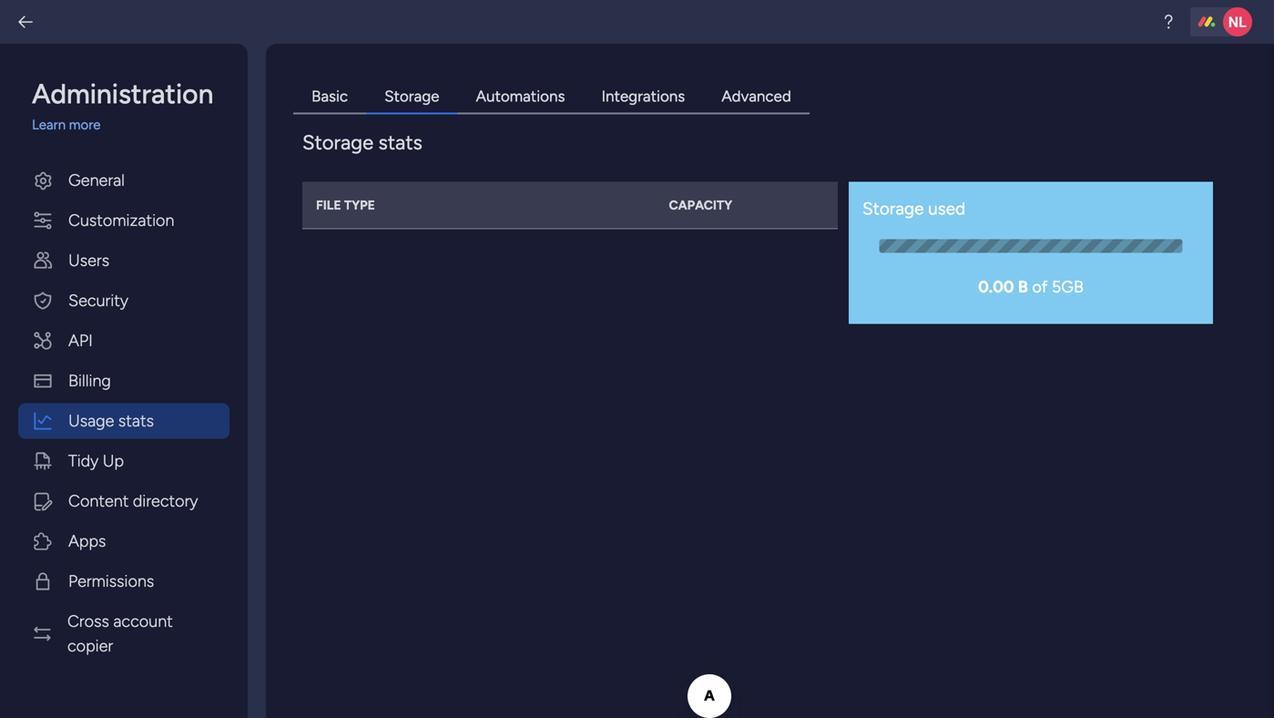 Task type: locate. For each thing, give the bounding box(es) containing it.
learn
[[32, 117, 66, 133]]

storage link
[[366, 80, 458, 114]]

api
[[68, 331, 93, 350]]

advanced link
[[704, 80, 810, 114]]

storage used
[[863, 198, 966, 219]]

0.00 b of 5gb
[[979, 277, 1084, 297]]

usage stats
[[68, 411, 154, 431]]

cross account copier button
[[18, 604, 230, 664]]

1 horizontal spatial stats
[[379, 130, 423, 154]]

of
[[1033, 277, 1048, 297]]

2 vertical spatial storage
[[863, 198, 924, 219]]

0 vertical spatial stats
[[379, 130, 423, 154]]

administration
[[32, 77, 214, 110]]

tidy up
[[68, 451, 124, 471]]

help image
[[1160, 13, 1178, 31]]

1 vertical spatial storage
[[303, 130, 374, 154]]

customization
[[68, 211, 174, 230]]

permissions button
[[18, 564, 230, 599]]

apps
[[68, 531, 106, 551]]

content
[[68, 491, 129, 511]]

back to workspace image
[[16, 13, 35, 31]]

stats for storage stats
[[379, 130, 423, 154]]

noah lott image
[[1224, 7, 1253, 36]]

0.00
[[979, 277, 1015, 297]]

integrations
[[602, 87, 685, 106]]

capacity
[[669, 197, 733, 213]]

file
[[316, 197, 341, 213]]

2 horizontal spatial storage
[[863, 198, 924, 219]]

stats down billing 'button'
[[118, 411, 154, 431]]

users
[[68, 251, 109, 270]]

basic link
[[293, 80, 366, 114]]

0 horizontal spatial stats
[[118, 411, 154, 431]]

administration learn more
[[32, 77, 214, 133]]

account
[[113, 611, 173, 631]]

0 vertical spatial storage
[[385, 87, 440, 106]]

1 vertical spatial stats
[[118, 411, 154, 431]]

storage left used
[[863, 198, 924, 219]]

basic
[[312, 87, 348, 106]]

storage for storage stats
[[303, 130, 374, 154]]

1 horizontal spatial storage
[[385, 87, 440, 106]]

usage
[[68, 411, 114, 431]]

content directory button
[[18, 483, 230, 519]]

storage for storage
[[385, 87, 440, 106]]

automations link
[[458, 80, 584, 114]]

0 horizontal spatial storage
[[303, 130, 374, 154]]

stats down storage link
[[379, 130, 423, 154]]

up
[[103, 451, 124, 471]]

users button
[[18, 243, 230, 278]]

usage stats button
[[18, 403, 230, 439]]

storage up storage stats
[[385, 87, 440, 106]]

storage down basic link on the left of page
[[303, 130, 374, 154]]

content directory
[[68, 491, 198, 511]]

stats
[[379, 130, 423, 154], [118, 411, 154, 431]]

storage
[[385, 87, 440, 106], [303, 130, 374, 154], [863, 198, 924, 219]]

learn more link
[[32, 115, 230, 135]]

stats inside usage stats button
[[118, 411, 154, 431]]

storage stats
[[303, 130, 423, 154]]

directory
[[133, 491, 198, 511]]

type
[[344, 197, 375, 213]]

customization button
[[18, 203, 230, 238]]

security button
[[18, 283, 230, 318]]



Task type: vqa. For each thing, say whether or not it's contained in the screenshot.
first And from right
no



Task type: describe. For each thing, give the bounding box(es) containing it.
cross
[[67, 611, 109, 631]]

general button
[[18, 163, 230, 198]]

5gb
[[1052, 277, 1084, 297]]

stats for usage stats
[[118, 411, 154, 431]]

b
[[1019, 277, 1029, 297]]

api button
[[18, 323, 230, 359]]

security
[[68, 291, 129, 310]]

file type
[[316, 197, 375, 213]]

cross account copier
[[67, 611, 173, 656]]

automations
[[476, 87, 565, 106]]

more
[[69, 117, 101, 133]]

billing
[[68, 371, 111, 390]]

permissions
[[68, 571, 154, 591]]

integrations link
[[584, 80, 704, 114]]

copier
[[67, 636, 113, 656]]

apps button
[[18, 524, 230, 559]]

general
[[68, 170, 125, 190]]

advanced
[[722, 87, 792, 106]]

tidy
[[68, 451, 99, 471]]

billing button
[[18, 363, 230, 399]]

used
[[929, 198, 966, 219]]

tidy up button
[[18, 443, 230, 479]]

storage for storage used
[[863, 198, 924, 219]]



